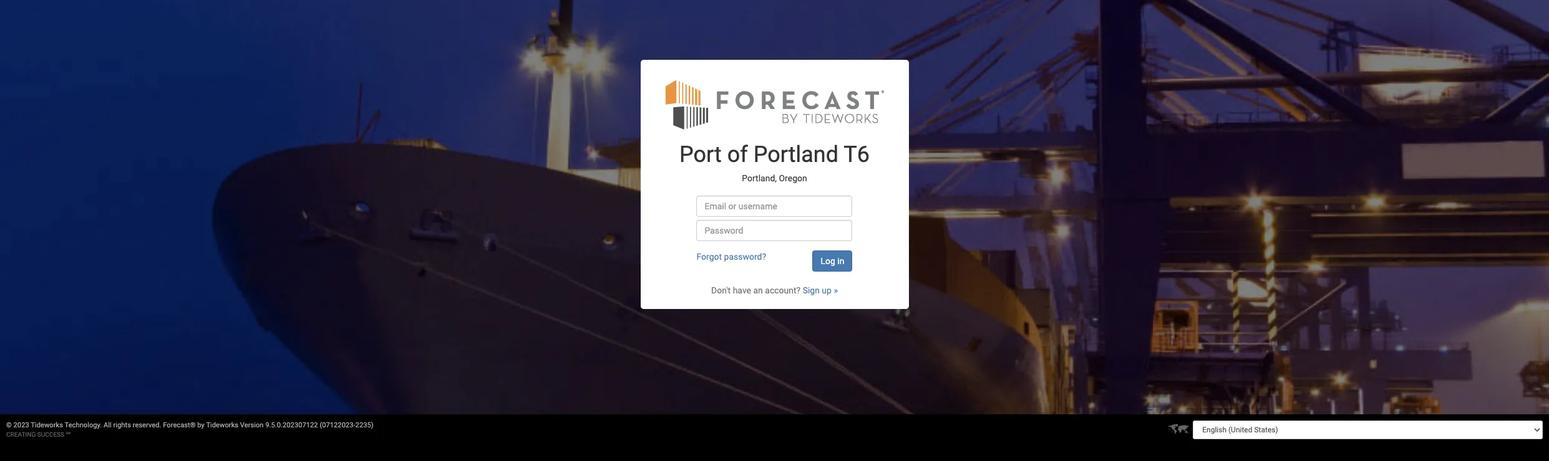 Task type: describe. For each thing, give the bounding box(es) containing it.
©
[[6, 422, 12, 430]]

port
[[680, 142, 722, 168]]

don't
[[712, 286, 731, 296]]

℠
[[66, 432, 71, 439]]

portland,
[[742, 173, 777, 183]]

by
[[197, 422, 205, 430]]

2023
[[13, 422, 29, 430]]

forecast®
[[163, 422, 196, 430]]

of
[[728, 142, 748, 168]]

all
[[104, 422, 112, 430]]

forecast® by tideworks image
[[666, 79, 884, 130]]

reserved.
[[133, 422, 161, 430]]

don't have an account? sign up »
[[712, 286, 838, 296]]

up
[[822, 286, 832, 296]]

Password password field
[[697, 220, 853, 242]]

2 tideworks from the left
[[206, 422, 238, 430]]

account?
[[765, 286, 801, 296]]

port of portland t6 portland, oregon
[[680, 142, 870, 183]]

an
[[754, 286, 763, 296]]

© 2023 tideworks technology. all rights reserved. forecast® by tideworks version 9.5.0.202307122 (07122023-2235) creating success ℠
[[6, 422, 374, 439]]

technology.
[[65, 422, 102, 430]]

success
[[37, 432, 64, 439]]

forgot password? link
[[697, 252, 767, 262]]

rights
[[113, 422, 131, 430]]



Task type: locate. For each thing, give the bounding box(es) containing it.
tideworks
[[31, 422, 63, 430], [206, 422, 238, 430]]

»
[[834, 286, 838, 296]]

Email or username text field
[[697, 196, 853, 217]]

sign up » link
[[803, 286, 838, 296]]

tideworks up success
[[31, 422, 63, 430]]

2235)
[[356, 422, 374, 430]]

0 horizontal spatial tideworks
[[31, 422, 63, 430]]

tideworks right by
[[206, 422, 238, 430]]

oregon
[[779, 173, 807, 183]]

(07122023-
[[320, 422, 356, 430]]

forgot password? log in
[[697, 252, 845, 267]]

log
[[821, 257, 836, 267]]

portland
[[754, 142, 839, 168]]

version
[[240, 422, 264, 430]]

sign
[[803, 286, 820, 296]]

creating
[[6, 432, 36, 439]]

t6
[[844, 142, 870, 168]]

9.5.0.202307122
[[265, 422, 318, 430]]

forgot
[[697, 252, 722, 262]]

have
[[733, 286, 751, 296]]

1 horizontal spatial tideworks
[[206, 422, 238, 430]]

1 tideworks from the left
[[31, 422, 63, 430]]

password?
[[724, 252, 767, 262]]

log in button
[[813, 251, 853, 272]]

in
[[838, 257, 845, 267]]



Task type: vqa. For each thing, say whether or not it's contained in the screenshot.
Account?
yes



